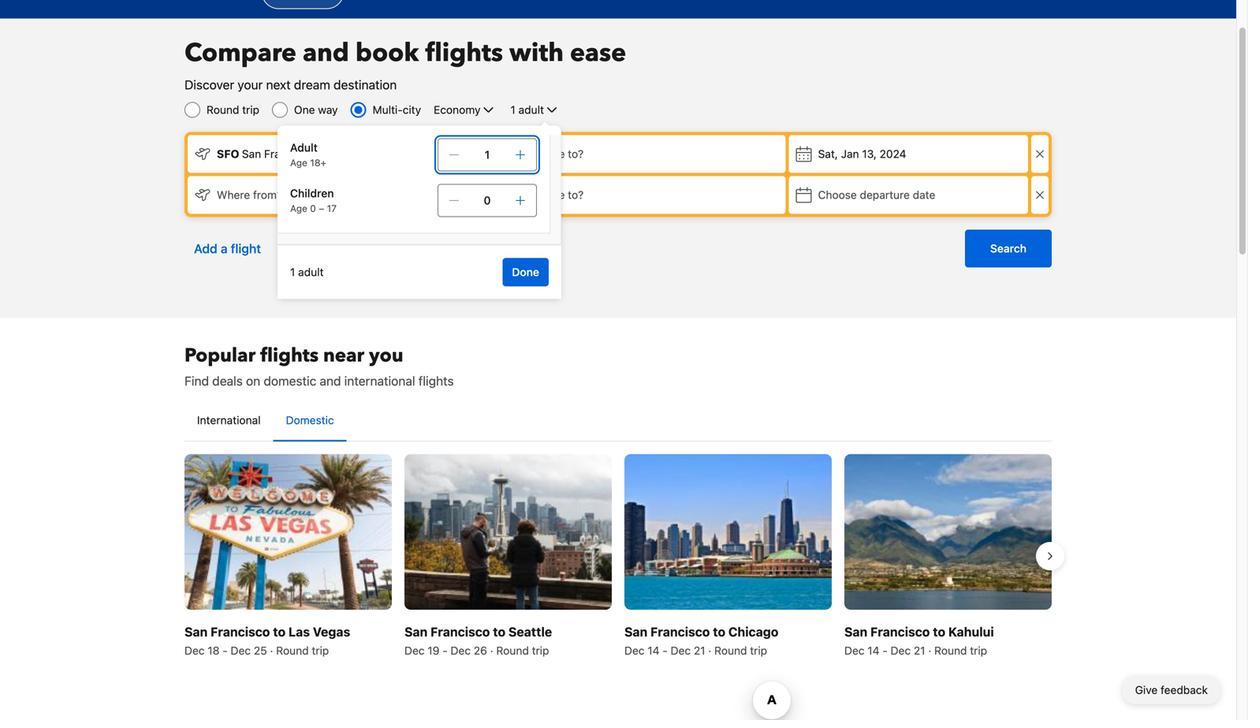 Task type: describe. For each thing, give the bounding box(es) containing it.
7 dec from the left
[[845, 645, 865, 658]]

compare and book flights with ease discover your next dream destination
[[185, 36, 626, 92]]

0 horizontal spatial 1
[[290, 266, 295, 279]]

to for kahului
[[933, 625, 946, 640]]

18
[[208, 645, 220, 658]]

0 inside children age 0 – 17
[[310, 203, 316, 214]]

1 vertical spatial flights
[[260, 343, 319, 369]]

san for san francisco to kahului
[[845, 625, 868, 640]]

way
[[318, 103, 338, 116]]

and inside popular flights near you find deals on domestic and international flights
[[320, 374, 341, 389]]

and inside compare and book flights with ease discover your next dream destination
[[303, 36, 349, 70]]

- for san francisco to kahului
[[883, 645, 888, 658]]

to? for choose
[[568, 189, 584, 202]]

a
[[221, 241, 228, 256]]

1 horizontal spatial 0
[[484, 194, 491, 207]]

san for san francisco to las vegas
[[185, 625, 208, 640]]

francisco for seattle
[[431, 625, 490, 640]]

departure
[[860, 189, 910, 202]]

to for seattle
[[493, 625, 506, 640]]

21 for chicago
[[694, 645, 706, 658]]

5 dec from the left
[[625, 645, 645, 658]]

economy
[[434, 103, 481, 116]]

kahului
[[949, 625, 994, 640]]

14 for san francisco to chicago
[[648, 645, 660, 658]]

san francisco to kahului image
[[845, 455, 1052, 610]]

one way
[[294, 103, 338, 116]]

seattle
[[509, 625, 552, 640]]

multi-
[[373, 103, 403, 116]]

2 vertical spatial flights
[[419, 374, 454, 389]]

where to? for choose departure date
[[532, 189, 584, 202]]

flight
[[231, 241, 261, 256]]

feedback
[[1161, 684, 1208, 697]]

you
[[369, 343, 403, 369]]

where from?
[[217, 189, 282, 202]]

discover
[[185, 77, 234, 92]]

where to? for sat, jan 13, 2024
[[532, 147, 584, 161]]

jan
[[841, 147, 859, 161]]

done button
[[503, 258, 549, 287]]

popular flights near you find deals on domestic and international flights
[[185, 343, 454, 389]]

25
[[254, 645, 267, 658]]

sat, jan 13, 2024
[[818, 147, 907, 161]]

8 dec from the left
[[891, 645, 911, 658]]

region containing san francisco to las vegas
[[172, 448, 1065, 666]]

international button
[[185, 400, 273, 441]]

0 horizontal spatial adult
[[298, 266, 324, 279]]

add a flight button
[[185, 230, 271, 268]]

on
[[246, 374, 260, 389]]

where inside dropdown button
[[217, 189, 250, 202]]

ease
[[570, 36, 626, 70]]

san for san francisco to seattle
[[405, 625, 428, 640]]

dream
[[294, 77, 330, 92]]

chicago
[[729, 625, 779, 640]]

17
[[327, 203, 337, 214]]

book
[[356, 36, 419, 70]]

give
[[1136, 684, 1158, 697]]

14 for san francisco to kahului
[[868, 645, 880, 658]]

children
[[290, 187, 334, 200]]

0 horizontal spatial 1 adult
[[290, 266, 324, 279]]

1 dec from the left
[[185, 645, 205, 658]]

san francisco to seattle image
[[405, 455, 612, 610]]

san francisco to chicago dec 14 - dec 21 · round trip
[[625, 625, 779, 658]]

to for chicago
[[713, 625, 726, 640]]

round inside san francisco to las vegas dec 18 - dec 25 · round trip
[[276, 645, 309, 658]]

round down discover
[[207, 103, 239, 116]]

san francisco to kahului dec 14 - dec 21 · round trip
[[845, 625, 994, 658]]

adult inside popup button
[[519, 103, 544, 116]]

choose
[[818, 189, 857, 202]]

give feedback button
[[1123, 677, 1221, 705]]

- inside san francisco to las vegas dec 18 - dec 25 · round trip
[[223, 645, 228, 658]]

2024
[[880, 147, 907, 161]]

francisco for las
[[211, 625, 270, 640]]



Task type: locate. For each thing, give the bounding box(es) containing it.
round inside san francisco to seattle dec 19 - dec 26 · round trip
[[496, 645, 529, 658]]

21 for kahului
[[914, 645, 926, 658]]

1 · from the left
[[270, 645, 273, 658]]

international
[[197, 414, 261, 427]]

1 adult down with
[[511, 103, 544, 116]]

give feedback
[[1136, 684, 1208, 697]]

san for san francisco to chicago
[[625, 625, 648, 640]]

san francisco to las vegas dec 18 - dec 25 · round trip
[[185, 625, 350, 658]]

age
[[290, 157, 308, 168], [290, 203, 308, 214]]

san francisco to chicago image
[[625, 455, 832, 610]]

trip for san francisco to kahului
[[970, 645, 988, 658]]

1 adult inside popup button
[[511, 103, 544, 116]]

francisco inside san francisco to seattle dec 19 - dec 26 · round trip
[[431, 625, 490, 640]]

1 vertical spatial 1
[[485, 148, 490, 161]]

1 horizontal spatial 1 adult
[[511, 103, 544, 116]]

1 vertical spatial age
[[290, 203, 308, 214]]

multi-city
[[373, 103, 421, 116]]

compare
[[185, 36, 297, 70]]

0 vertical spatial adult
[[519, 103, 544, 116]]

to inside san francisco to seattle dec 19 - dec 26 · round trip
[[493, 625, 506, 640]]

add a flight
[[194, 241, 261, 256]]

1 vertical spatial 1 adult
[[290, 266, 324, 279]]

0
[[484, 194, 491, 207], [310, 203, 316, 214]]

1 san from the left
[[185, 625, 208, 640]]

4 dec from the left
[[451, 645, 471, 658]]

–
[[319, 203, 324, 214]]

- inside san francisco to seattle dec 19 - dec 26 · round trip
[[443, 645, 448, 658]]

trip inside san francisco to las vegas dec 18 - dec 25 · round trip
[[312, 645, 329, 658]]

14
[[648, 645, 660, 658], [868, 645, 880, 658]]

2 where to? from the top
[[532, 189, 584, 202]]

1 where to? from the top
[[532, 147, 584, 161]]

where to? button
[[503, 135, 786, 173], [503, 176, 786, 214]]

where from? button
[[188, 176, 471, 214]]

to inside san francisco to las vegas dec 18 - dec 25 · round trip
[[273, 625, 286, 640]]

0 vertical spatial to?
[[568, 147, 584, 161]]

19
[[428, 645, 440, 658]]

4 san from the left
[[845, 625, 868, 640]]

2 to from the left
[[493, 625, 506, 640]]

1 vertical spatial and
[[320, 374, 341, 389]]

1 21 from the left
[[694, 645, 706, 658]]

francisco inside san francisco to las vegas dec 18 - dec 25 · round trip
[[211, 625, 270, 640]]

3 - from the left
[[663, 645, 668, 658]]

adult down –
[[298, 266, 324, 279]]

adult
[[519, 103, 544, 116], [298, 266, 324, 279]]

one
[[294, 103, 315, 116]]

from?
[[253, 189, 282, 202]]

trip down chicago
[[750, 645, 768, 658]]

adult down with
[[519, 103, 544, 116]]

san inside san francisco to kahului dec 14 - dec 21 · round trip
[[845, 625, 868, 640]]

3 francisco from the left
[[651, 625, 710, 640]]

francisco inside san francisco to kahului dec 14 - dec 21 · round trip
[[871, 625, 930, 640]]

1 where to? button from the top
[[503, 135, 786, 173]]

4 - from the left
[[883, 645, 888, 658]]

francisco left chicago
[[651, 625, 710, 640]]

round down chicago
[[715, 645, 747, 658]]

to? for sat,
[[568, 147, 584, 161]]

· inside san francisco to seattle dec 19 - dec 26 · round trip
[[490, 645, 494, 658]]

vegas
[[313, 625, 350, 640]]

and down near
[[320, 374, 341, 389]]

1 - from the left
[[223, 645, 228, 658]]

0 horizontal spatial 0
[[310, 203, 316, 214]]

0 vertical spatial where to?
[[532, 147, 584, 161]]

to left kahului on the bottom right of page
[[933, 625, 946, 640]]

round down las at the left bottom of the page
[[276, 645, 309, 658]]

age for adult
[[290, 157, 308, 168]]

3 san from the left
[[625, 625, 648, 640]]

1 to from the left
[[273, 625, 286, 640]]

14 inside san francisco to chicago dec 14 - dec 21 · round trip
[[648, 645, 660, 658]]

with
[[510, 36, 564, 70]]

0 vertical spatial 1
[[511, 103, 516, 116]]

0 vertical spatial 1 adult
[[511, 103, 544, 116]]

to inside san francisco to kahului dec 14 - dec 21 · round trip
[[933, 625, 946, 640]]

4 to from the left
[[933, 625, 946, 640]]

2 to? from the top
[[568, 189, 584, 202]]

to inside san francisco to chicago dec 14 - dec 21 · round trip
[[713, 625, 726, 640]]

francisco
[[211, 625, 270, 640], [431, 625, 490, 640], [651, 625, 710, 640], [871, 625, 930, 640]]

to left las at the left bottom of the page
[[273, 625, 286, 640]]

3 dec from the left
[[405, 645, 425, 658]]

21
[[694, 645, 706, 658], [914, 645, 926, 658]]

1 vertical spatial adult
[[298, 266, 324, 279]]

2 age from the top
[[290, 203, 308, 214]]

and up dream
[[303, 36, 349, 70]]

1 horizontal spatial 14
[[868, 645, 880, 658]]

1 inside popup button
[[511, 103, 516, 116]]

choose departure date button
[[789, 176, 1029, 214]]

near
[[323, 343, 364, 369]]

done
[[512, 266, 540, 279]]

· for san francisco to seattle
[[490, 645, 494, 658]]

international
[[344, 374, 415, 389]]

round trip
[[207, 103, 260, 116]]

francisco inside san francisco to chicago dec 14 - dec 21 · round trip
[[651, 625, 710, 640]]

flights up domestic
[[260, 343, 319, 369]]

where
[[532, 147, 565, 161], [217, 189, 250, 202], [532, 189, 565, 202]]

round for san francisco to chicago
[[715, 645, 747, 658]]

sat,
[[818, 147, 838, 161]]

trip for san francisco to chicago
[[750, 645, 768, 658]]

domestic
[[286, 414, 334, 427]]

round
[[207, 103, 239, 116], [276, 645, 309, 658], [496, 645, 529, 658], [715, 645, 747, 658], [935, 645, 967, 658]]

choose departure date
[[818, 189, 936, 202]]

2 21 from the left
[[914, 645, 926, 658]]

search
[[991, 242, 1027, 255]]

francisco up 25
[[211, 625, 270, 640]]

3 to from the left
[[713, 625, 726, 640]]

21 inside san francisco to kahului dec 14 - dec 21 · round trip
[[914, 645, 926, 658]]

search button
[[965, 230, 1052, 268]]

0 vertical spatial flights
[[425, 36, 503, 70]]

3 · from the left
[[709, 645, 712, 658]]

- inside san francisco to chicago dec 14 - dec 21 · round trip
[[663, 645, 668, 658]]

age inside adult age 18+
[[290, 157, 308, 168]]

round for san francisco to kahului
[[935, 645, 967, 658]]

where to? button for sat,
[[503, 135, 786, 173]]

2 · from the left
[[490, 645, 494, 658]]

sat, jan 13, 2024 button
[[789, 135, 1029, 173]]

13,
[[862, 147, 877, 161]]

sfo button
[[188, 135, 471, 173]]

1 age from the top
[[290, 157, 308, 168]]

4 francisco from the left
[[871, 625, 930, 640]]

flights
[[425, 36, 503, 70], [260, 343, 319, 369], [419, 374, 454, 389]]

14 inside san francisco to kahului dec 14 - dec 21 · round trip
[[868, 645, 880, 658]]

age inside children age 0 – 17
[[290, 203, 308, 214]]

2 horizontal spatial 1
[[511, 103, 516, 116]]

4 · from the left
[[929, 645, 932, 658]]

1 14 from the left
[[648, 645, 660, 658]]

2 francisco from the left
[[431, 625, 490, 640]]

adult age 18+
[[290, 141, 327, 168]]

where for where from?
[[532, 189, 565, 202]]

1 to? from the top
[[568, 147, 584, 161]]

21 inside san francisco to chicago dec 14 - dec 21 · round trip
[[694, 645, 706, 658]]

to left the seattle
[[493, 625, 506, 640]]

6 dec from the left
[[671, 645, 691, 658]]

flights inside compare and book flights with ease discover your next dream destination
[[425, 36, 503, 70]]

trip for san francisco to seattle
[[532, 645, 549, 658]]

1 francisco from the left
[[211, 625, 270, 640]]

adult
[[290, 141, 318, 154]]

san francisco to las vegas image
[[185, 455, 392, 610]]

trip down kahului on the bottom right of page
[[970, 645, 988, 658]]

where for sfo
[[532, 147, 565, 161]]

city
[[403, 103, 421, 116]]

· inside san francisco to chicago dec 14 - dec 21 · round trip
[[709, 645, 712, 658]]

1 adult button
[[509, 101, 562, 119]]

1 vertical spatial where to? button
[[503, 176, 786, 214]]

san inside san francisco to las vegas dec 18 - dec 25 · round trip
[[185, 625, 208, 640]]

to for las
[[273, 625, 286, 640]]

san inside san francisco to seattle dec 19 - dec 26 · round trip
[[405, 625, 428, 640]]

1
[[511, 103, 516, 116], [485, 148, 490, 161], [290, 266, 295, 279]]

- inside san francisco to kahului dec 14 - dec 21 · round trip
[[883, 645, 888, 658]]

2 - from the left
[[443, 645, 448, 658]]

1 horizontal spatial adult
[[519, 103, 544, 116]]

round inside san francisco to kahului dec 14 - dec 21 · round trip
[[935, 645, 967, 658]]

to?
[[568, 147, 584, 161], [568, 189, 584, 202]]

tab list containing international
[[185, 400, 1052, 443]]

round for san francisco to seattle
[[496, 645, 529, 658]]

1 vertical spatial where to?
[[532, 189, 584, 202]]

-
[[223, 645, 228, 658], [443, 645, 448, 658], [663, 645, 668, 658], [883, 645, 888, 658]]

1 adult down –
[[290, 266, 324, 279]]

round down kahului on the bottom right of page
[[935, 645, 967, 658]]

1 horizontal spatial 21
[[914, 645, 926, 658]]

0 horizontal spatial 21
[[694, 645, 706, 658]]

· inside san francisco to las vegas dec 18 - dec 25 · round trip
[[270, 645, 273, 658]]

francisco left kahului on the bottom right of page
[[871, 625, 930, 640]]

san francisco to seattle dec 19 - dec 26 · round trip
[[405, 625, 552, 658]]

26
[[474, 645, 487, 658]]

round inside san francisco to chicago dec 14 - dec 21 · round trip
[[715, 645, 747, 658]]

2 dec from the left
[[231, 645, 251, 658]]

to left chicago
[[713, 625, 726, 640]]

where to? button for choose
[[503, 176, 786, 214]]

your
[[238, 77, 263, 92]]

0 horizontal spatial 14
[[648, 645, 660, 658]]

domestic
[[264, 374, 317, 389]]

2 san from the left
[[405, 625, 428, 640]]

domestic button
[[273, 400, 347, 441]]

trip inside san francisco to kahului dec 14 - dec 21 · round trip
[[970, 645, 988, 658]]

0 vertical spatial and
[[303, 36, 349, 70]]

age for children
[[290, 203, 308, 214]]

children age 0 – 17
[[290, 187, 337, 214]]

and
[[303, 36, 349, 70], [320, 374, 341, 389]]

·
[[270, 645, 273, 658], [490, 645, 494, 658], [709, 645, 712, 658], [929, 645, 932, 658]]

region
[[172, 448, 1065, 666]]

trip down 'vegas' at the left bottom of the page
[[312, 645, 329, 658]]

· for san francisco to chicago
[[709, 645, 712, 658]]

francisco for kahului
[[871, 625, 930, 640]]

flights right international
[[419, 374, 454, 389]]

age down adult
[[290, 157, 308, 168]]

- for san francisco to seattle
[[443, 645, 448, 658]]

flights up economy at the top left of the page
[[425, 36, 503, 70]]

trip down your
[[242, 103, 260, 116]]

sfo
[[217, 147, 239, 161]]

las
[[289, 625, 310, 640]]

san inside san francisco to chicago dec 14 - dec 21 · round trip
[[625, 625, 648, 640]]

trip
[[242, 103, 260, 116], [312, 645, 329, 658], [532, 645, 549, 658], [750, 645, 768, 658], [970, 645, 988, 658]]

- for san francisco to chicago
[[663, 645, 668, 658]]

1 horizontal spatial 1
[[485, 148, 490, 161]]

trip inside san francisco to chicago dec 14 - dec 21 · round trip
[[750, 645, 768, 658]]

2 where to? button from the top
[[503, 176, 786, 214]]

2 vertical spatial 1
[[290, 266, 295, 279]]

destination
[[334, 77, 397, 92]]

francisco for chicago
[[651, 625, 710, 640]]

· for san francisco to kahului
[[929, 645, 932, 658]]

· inside san francisco to kahului dec 14 - dec 21 · round trip
[[929, 645, 932, 658]]

to
[[273, 625, 286, 640], [493, 625, 506, 640], [713, 625, 726, 640], [933, 625, 946, 640]]

trip inside san francisco to seattle dec 19 - dec 26 · round trip
[[532, 645, 549, 658]]

trip down the seattle
[[532, 645, 549, 658]]

find
[[185, 374, 209, 389]]

francisco up the 26
[[431, 625, 490, 640]]

deals
[[212, 374, 243, 389]]

age down the children
[[290, 203, 308, 214]]

1 vertical spatial to?
[[568, 189, 584, 202]]

date
[[913, 189, 936, 202]]

18+
[[310, 157, 327, 168]]

popular
[[185, 343, 256, 369]]

san
[[185, 625, 208, 640], [405, 625, 428, 640], [625, 625, 648, 640], [845, 625, 868, 640]]

0 vertical spatial age
[[290, 157, 308, 168]]

round down the seattle
[[496, 645, 529, 658]]

tab list
[[185, 400, 1052, 443]]

dec
[[185, 645, 205, 658], [231, 645, 251, 658], [405, 645, 425, 658], [451, 645, 471, 658], [625, 645, 645, 658], [671, 645, 691, 658], [845, 645, 865, 658], [891, 645, 911, 658]]

add
[[194, 241, 218, 256]]

2 14 from the left
[[868, 645, 880, 658]]

0 vertical spatial where to? button
[[503, 135, 786, 173]]

next
[[266, 77, 291, 92]]

where to?
[[532, 147, 584, 161], [532, 189, 584, 202]]



Task type: vqa. For each thing, say whether or not it's contained in the screenshot.
first 21 from the right
yes



